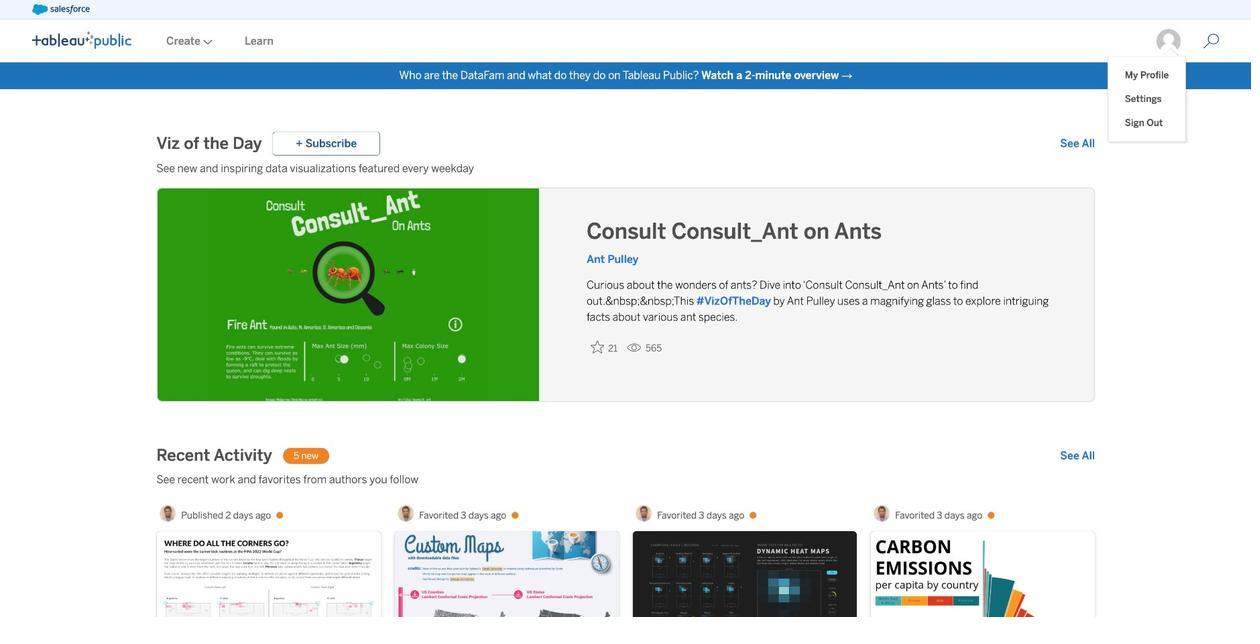 Task type: vqa. For each thing, say whether or not it's contained in the screenshot.
Add Favorite image at the left of page
yes



Task type: describe. For each thing, give the bounding box(es) containing it.
see new and inspiring data visualizations featured every weekday element
[[156, 161, 1095, 177]]

recent activity heading
[[156, 445, 272, 467]]

ben norland image for 1st workbook thumbnail from the left
[[160, 505, 176, 522]]

ben norland image for second workbook thumbnail from right
[[636, 505, 652, 522]]

1 workbook thumbnail image from the left
[[157, 531, 381, 617]]

salesforce logo image
[[32, 4, 90, 15]]

gary.orlando image
[[1156, 28, 1182, 54]]

3 workbook thumbnail image from the left
[[633, 531, 857, 617]]

add favorite image
[[591, 340, 604, 354]]

Add Favorite button
[[587, 336, 622, 358]]

2 workbook thumbnail image from the left
[[395, 531, 619, 617]]

ben norland image for 1st workbook thumbnail from the right
[[874, 505, 890, 522]]

see all recent activity element
[[1061, 448, 1095, 464]]



Task type: locate. For each thing, give the bounding box(es) containing it.
dialog
[[1108, 48, 1186, 142]]

ben norland image for 2nd workbook thumbnail from left
[[398, 505, 414, 522]]

tableau public viz of the day image
[[158, 189, 540, 403]]

logo image
[[32, 31, 131, 49]]

workbook thumbnail image
[[157, 531, 381, 617], [395, 531, 619, 617], [633, 531, 857, 617], [871, 531, 1095, 617]]

see all viz of the day element
[[1061, 136, 1095, 152]]

list options menu
[[1108, 56, 1186, 142]]

1 ben norland image from the left
[[160, 505, 176, 522]]

see recent work and favorites from authors you follow element
[[156, 472, 1095, 488]]

3 ben norland image from the left
[[636, 505, 652, 522]]

go to search image
[[1188, 33, 1236, 49]]

2 ben norland image from the left
[[398, 505, 414, 522]]

ben norland image
[[160, 505, 176, 522], [398, 505, 414, 522], [636, 505, 652, 522], [874, 505, 890, 522]]

viz of the day heading
[[156, 133, 262, 154]]

4 ben norland image from the left
[[874, 505, 890, 522]]

4 workbook thumbnail image from the left
[[871, 531, 1095, 617]]



